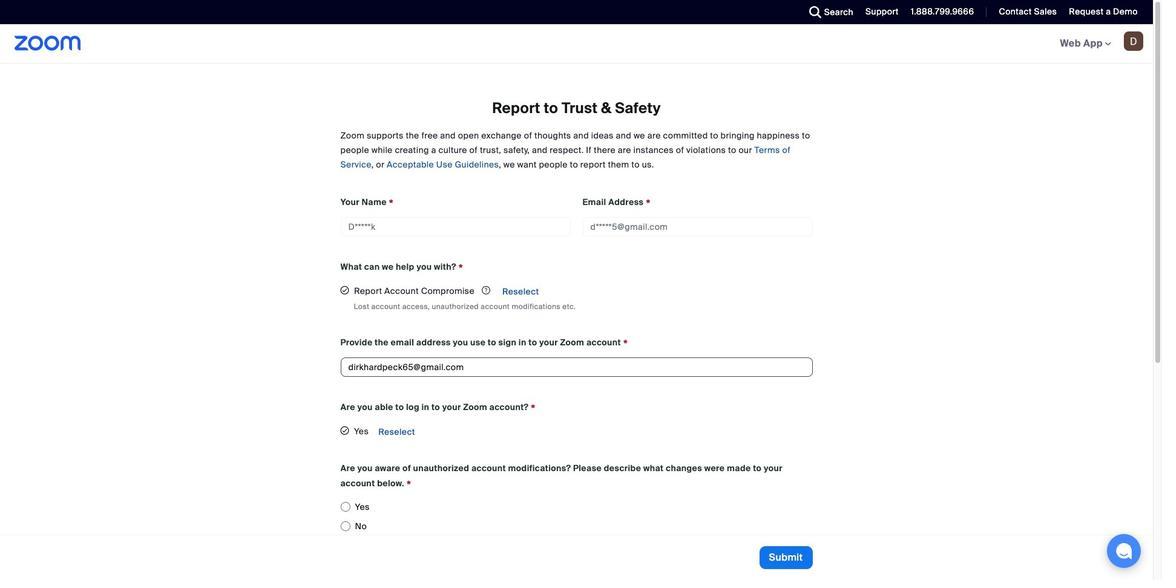 Task type: vqa. For each thing, say whether or not it's contained in the screenshot.
Clips link
no



Task type: locate. For each thing, give the bounding box(es) containing it.
open chat image
[[1115, 543, 1132, 560]]

banner
[[0, 24, 1153, 64]]

application
[[340, 282, 813, 301]]

selected image
[[340, 424, 349, 438]]

option group
[[340, 497, 813, 536]]

report to trust & safety heading
[[340, 99, 813, 117]]

zoom logo image
[[15, 36, 81, 51]]

None text field
[[340, 217, 570, 237], [583, 217, 813, 237], [340, 217, 570, 237], [583, 217, 813, 237]]

main content
[[0, 63, 1153, 580]]



Task type: describe. For each thing, give the bounding box(es) containing it.
user@email.com text field
[[340, 358, 813, 377]]

help outline image
[[477, 283, 490, 298]]

meetings navigation
[[1051, 24, 1153, 64]]

profile picture image
[[1124, 31, 1143, 51]]

selected image
[[340, 283, 349, 298]]



